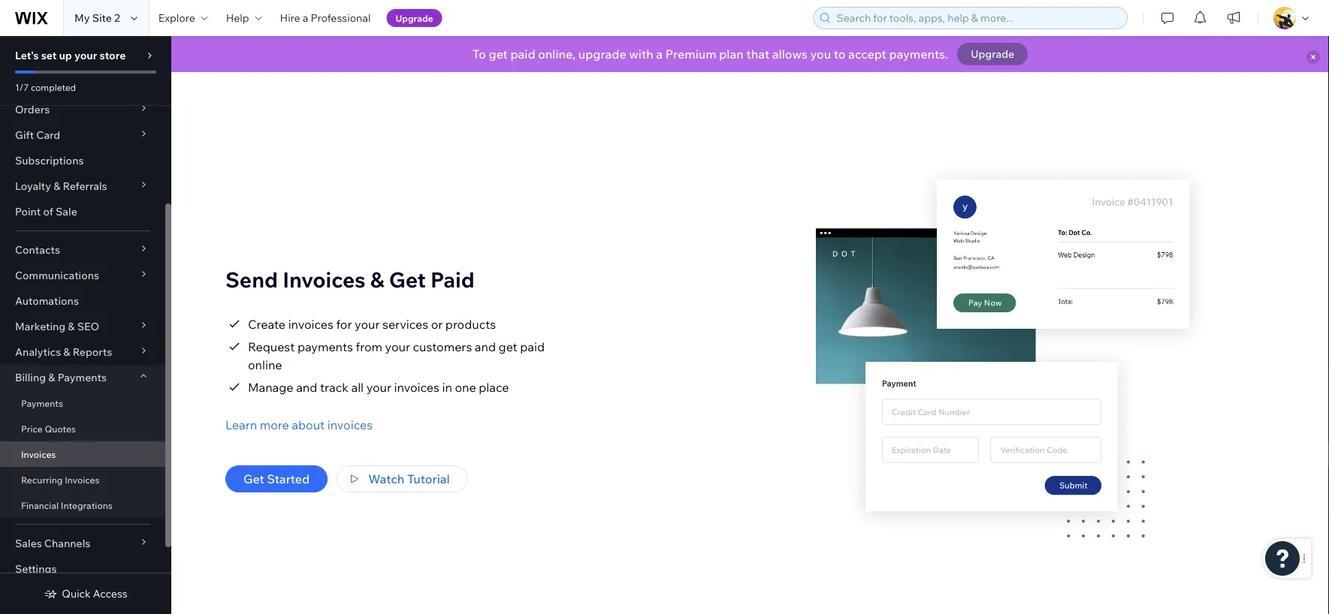 Task type: vqa. For each thing, say whether or not it's contained in the screenshot.
Invoices link
yes



Task type: locate. For each thing, give the bounding box(es) containing it.
1 vertical spatial get
[[243, 472, 264, 487]]

sidebar element
[[0, 0, 171, 615]]

a right with
[[656, 47, 663, 62]]

accept
[[849, 47, 887, 62]]

& up services
[[370, 266, 384, 293]]

& for reports
[[63, 346, 70, 359]]

your down services
[[385, 340, 410, 355]]

settings
[[15, 563, 57, 576]]

1 horizontal spatial upgrade button
[[958, 43, 1028, 65]]

watch
[[368, 472, 405, 487]]

1 vertical spatial get
[[499, 340, 518, 355]]

price quotes link
[[0, 416, 165, 442]]

communications button
[[0, 263, 165, 289]]

a
[[303, 11, 308, 24], [656, 47, 663, 62]]

in
[[442, 380, 452, 395]]

& left reports
[[63, 346, 70, 359]]

sales channels
[[15, 537, 90, 551]]

marketing
[[15, 320, 66, 333]]

with
[[629, 47, 654, 62]]

get up services
[[389, 266, 426, 293]]

payments link
[[0, 391, 165, 416]]

0 vertical spatial payments
[[58, 371, 107, 384]]

a right hire
[[303, 11, 308, 24]]

0 vertical spatial upgrade
[[396, 12, 433, 24]]

quick access
[[62, 588, 128, 601]]

your right all
[[366, 380, 392, 395]]

contacts
[[15, 243, 60, 257]]

to get paid online, upgrade with a premium plan that allows you to accept payments.
[[473, 47, 949, 62]]

get right "to"
[[489, 47, 508, 62]]

payments up price quotes
[[21, 398, 63, 409]]

store
[[100, 49, 126, 62]]

0 vertical spatial paid
[[511, 47, 535, 62]]

1 vertical spatial invoices
[[394, 380, 440, 395]]

hire
[[280, 11, 300, 24]]

upgrade button down search for tools, apps, help & more... field
[[958, 43, 1028, 65]]

help button
[[217, 0, 271, 36]]

paid inside create invoices for your services or products request payments from your customers and get paid online manage and track all your invoices in one place
[[520, 340, 545, 355]]

1 horizontal spatial a
[[656, 47, 663, 62]]

track
[[320, 380, 349, 395]]

invoices down all
[[328, 418, 373, 433]]

invoices
[[288, 317, 334, 332], [394, 380, 440, 395], [328, 418, 373, 433]]

get
[[389, 266, 426, 293], [243, 472, 264, 487]]

tutorial
[[407, 472, 450, 487]]

quick access button
[[44, 588, 128, 601]]

you
[[811, 47, 831, 62]]

all
[[351, 380, 364, 395]]

request
[[248, 340, 295, 355]]

invoices inside the learn more about invoices link
[[328, 418, 373, 433]]

create invoices for your services or products request payments from your customers and get paid online manage and track all your invoices in one place
[[248, 317, 545, 395]]

premium
[[666, 47, 717, 62]]

invoices up recurring
[[21, 449, 56, 460]]

payments inside "dropdown button"
[[58, 371, 107, 384]]

upgrade down search for tools, apps, help & more... field
[[971, 47, 1015, 60]]

0 vertical spatial get
[[389, 266, 426, 293]]

invoices up payments
[[288, 317, 334, 332]]

analytics & reports
[[15, 346, 112, 359]]

0 horizontal spatial and
[[296, 380, 317, 395]]

billing & payments
[[15, 371, 107, 384]]

0 vertical spatial upgrade button
[[387, 9, 442, 27]]

2 vertical spatial invoices
[[328, 418, 373, 433]]

more
[[260, 418, 289, 433]]

0 vertical spatial invoices
[[288, 317, 334, 332]]

reports
[[73, 346, 112, 359]]

1 vertical spatial upgrade
[[971, 47, 1015, 60]]

online
[[248, 358, 282, 373]]

recurring
[[21, 475, 63, 486]]

hire a professional
[[280, 11, 371, 24]]

1 vertical spatial a
[[656, 47, 663, 62]]

card
[[36, 129, 60, 142]]

upgrade button right professional
[[387, 9, 442, 27]]

point of sale link
[[0, 199, 165, 225]]

upgrade button
[[387, 9, 442, 27], [958, 43, 1028, 65]]

& right billing
[[48, 371, 55, 384]]

&
[[53, 180, 60, 193], [370, 266, 384, 293], [68, 320, 75, 333], [63, 346, 70, 359], [48, 371, 55, 384]]

1 horizontal spatial and
[[475, 340, 496, 355]]

allows
[[772, 47, 808, 62]]

plan
[[719, 47, 744, 62]]

2 horizontal spatial invoices
[[283, 266, 366, 293]]

0 vertical spatial invoices
[[283, 266, 366, 293]]

0 horizontal spatial upgrade
[[396, 12, 433, 24]]

& inside "dropdown button"
[[48, 371, 55, 384]]

point of sale
[[15, 205, 77, 218]]

1 horizontal spatial invoices
[[65, 475, 100, 486]]

watch tutorial
[[368, 472, 450, 487]]

get inside create invoices for your services or products request payments from your customers and get paid online manage and track all your invoices in one place
[[499, 340, 518, 355]]

1 horizontal spatial get
[[389, 266, 426, 293]]

create
[[248, 317, 286, 332]]

get left started
[[243, 472, 264, 487]]

for
[[336, 317, 352, 332]]

payments.
[[889, 47, 949, 62]]

0 horizontal spatial a
[[303, 11, 308, 24]]

let's set up your store
[[15, 49, 126, 62]]

payments down analytics & reports dropdown button
[[58, 371, 107, 384]]

2 vertical spatial invoices
[[65, 475, 100, 486]]

financial integrations link
[[0, 493, 165, 519]]

your right up
[[74, 49, 97, 62]]

your
[[74, 49, 97, 62], [355, 317, 380, 332], [385, 340, 410, 355], [366, 380, 392, 395]]

0 horizontal spatial invoices
[[21, 449, 56, 460]]

0 vertical spatial a
[[303, 11, 308, 24]]

and left track
[[296, 380, 317, 395]]

& left seo
[[68, 320, 75, 333]]

site
[[92, 11, 112, 24]]

a inside the hire a professional link
[[303, 11, 308, 24]]

subscriptions
[[15, 154, 84, 167]]

0 vertical spatial get
[[489, 47, 508, 62]]

& inside popup button
[[53, 180, 60, 193]]

a inside to get paid online, upgrade with a premium plan that allows you to accept payments. alert
[[656, 47, 663, 62]]

1 horizontal spatial upgrade
[[971, 47, 1015, 60]]

invoices up for
[[283, 266, 366, 293]]

invoices up financial integrations link
[[65, 475, 100, 486]]

& for seo
[[68, 320, 75, 333]]

price quotes
[[21, 423, 76, 435]]

online,
[[538, 47, 576, 62]]

upgrade right professional
[[396, 12, 433, 24]]

watch tutorial button
[[337, 466, 468, 493]]

that
[[747, 47, 770, 62]]

and down products
[[475, 340, 496, 355]]

professional
[[311, 11, 371, 24]]

upgrade inside to get paid online, upgrade with a premium plan that allows you to accept payments. alert
[[971, 47, 1015, 60]]

subscriptions link
[[0, 148, 165, 174]]

about
[[292, 418, 325, 433]]

0 horizontal spatial get
[[243, 472, 264, 487]]

recurring invoices link
[[0, 467, 165, 493]]

1 vertical spatial upgrade button
[[958, 43, 1028, 65]]

& right loyalty
[[53, 180, 60, 193]]

invoices left in
[[394, 380, 440, 395]]

payments
[[58, 371, 107, 384], [21, 398, 63, 409]]

get up place
[[499, 340, 518, 355]]

started
[[267, 472, 310, 487]]

sales
[[15, 537, 42, 551]]

financial integrations
[[21, 500, 113, 511]]

gift card button
[[0, 123, 165, 148]]

1 vertical spatial paid
[[520, 340, 545, 355]]



Task type: describe. For each thing, give the bounding box(es) containing it.
invoices for send
[[283, 266, 366, 293]]

invoices link
[[0, 442, 165, 467]]

& for payments
[[48, 371, 55, 384]]

customers
[[413, 340, 472, 355]]

help
[[226, 11, 249, 24]]

loyalty
[[15, 180, 51, 193]]

automations
[[15, 295, 79, 308]]

financial
[[21, 500, 59, 511]]

to
[[473, 47, 486, 62]]

channels
[[44, 537, 90, 551]]

set
[[41, 49, 57, 62]]

marketing & seo button
[[0, 314, 165, 340]]

1 vertical spatial invoices
[[21, 449, 56, 460]]

referrals
[[63, 180, 107, 193]]

your inside sidebar element
[[74, 49, 97, 62]]

1 vertical spatial payments
[[21, 398, 63, 409]]

loyalty & referrals
[[15, 180, 107, 193]]

invoices for recurring
[[65, 475, 100, 486]]

your up from
[[355, 317, 380, 332]]

let's
[[15, 49, 39, 62]]

1/7
[[15, 82, 29, 93]]

gift
[[15, 129, 34, 142]]

get inside alert
[[489, 47, 508, 62]]

seo
[[77, 320, 99, 333]]

gift card
[[15, 129, 60, 142]]

1 vertical spatial and
[[296, 380, 317, 395]]

learn more about invoices
[[225, 418, 373, 433]]

one
[[455, 380, 476, 395]]

from
[[356, 340, 383, 355]]

hire a professional link
[[271, 0, 380, 36]]

explore
[[158, 11, 195, 24]]

to get paid online, upgrade with a premium plan that allows you to accept payments. alert
[[171, 36, 1329, 72]]

orders button
[[0, 97, 165, 123]]

orders
[[15, 103, 50, 116]]

loyalty & referrals button
[[0, 174, 165, 199]]

send
[[225, 266, 278, 293]]

2
[[114, 11, 120, 24]]

point
[[15, 205, 41, 218]]

analytics
[[15, 346, 61, 359]]

billing & payments button
[[0, 365, 165, 391]]

place
[[479, 380, 509, 395]]

access
[[93, 588, 128, 601]]

get started
[[243, 472, 310, 487]]

settings link
[[0, 557, 165, 582]]

& for referrals
[[53, 180, 60, 193]]

completed
[[31, 82, 76, 93]]

my site 2
[[74, 11, 120, 24]]

upgrade button inside alert
[[958, 43, 1028, 65]]

payments
[[298, 340, 353, 355]]

Search for tools, apps, help & more... field
[[832, 8, 1123, 29]]

upgrade
[[578, 47, 627, 62]]

sale
[[56, 205, 77, 218]]

manage
[[248, 380, 294, 395]]

0 vertical spatial and
[[475, 340, 496, 355]]

products
[[446, 317, 496, 332]]

billing
[[15, 371, 46, 384]]

price
[[21, 423, 43, 435]]

marketing & seo
[[15, 320, 99, 333]]

quick
[[62, 588, 91, 601]]

get started button
[[225, 466, 328, 493]]

paid
[[431, 266, 475, 293]]

get inside button
[[243, 472, 264, 487]]

or
[[431, 317, 443, 332]]

paid inside to get paid online, upgrade with a premium plan that allows you to accept payments. alert
[[511, 47, 535, 62]]

of
[[43, 205, 53, 218]]

to
[[834, 47, 846, 62]]

integrations
[[61, 500, 113, 511]]

services
[[383, 317, 428, 332]]

sales channels button
[[0, 531, 165, 557]]

communications
[[15, 269, 99, 282]]

1/7 completed
[[15, 82, 76, 93]]

recurring invoices
[[21, 475, 100, 486]]

analytics & reports button
[[0, 340, 165, 365]]

send invoices & get paid
[[225, 266, 475, 293]]

learn more about invoices link
[[225, 416, 373, 434]]

0 horizontal spatial upgrade button
[[387, 9, 442, 27]]

quotes
[[45, 423, 76, 435]]

learn
[[225, 418, 257, 433]]



